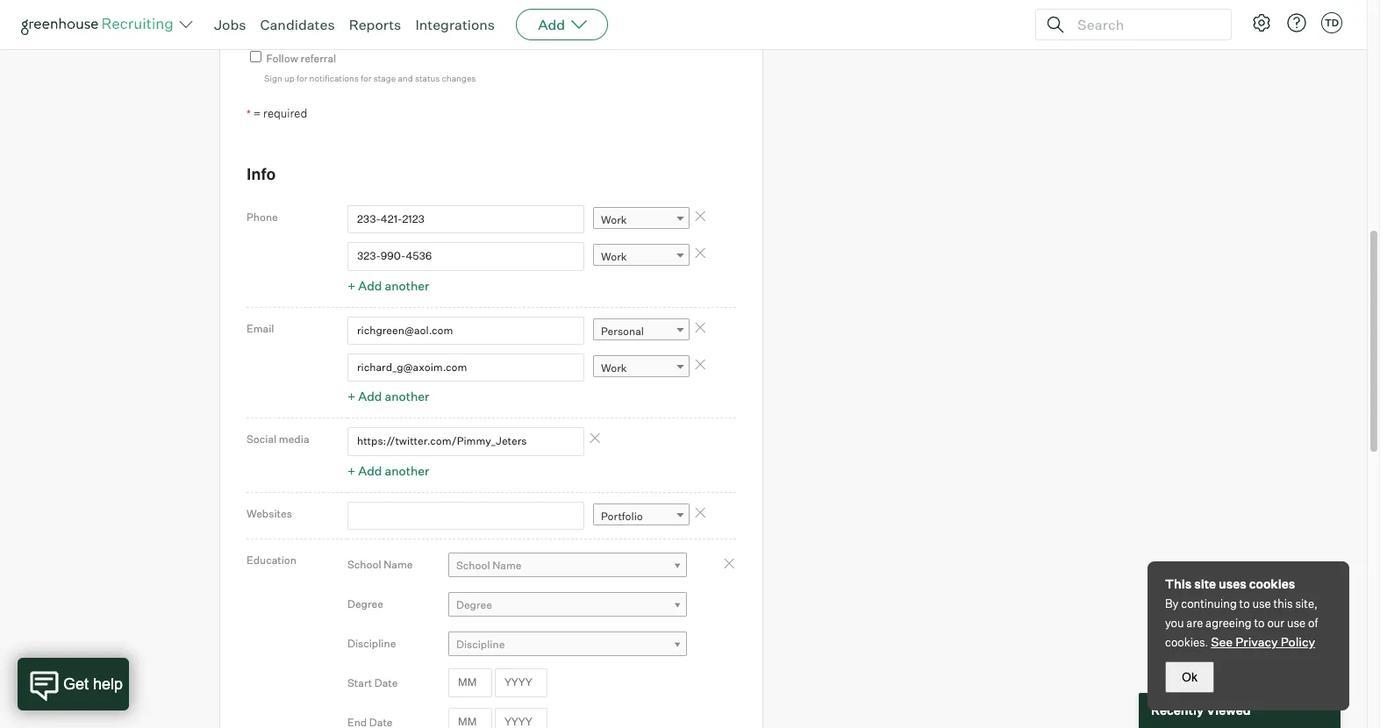 Task type: locate. For each thing, give the bounding box(es) containing it.
you
[[1165, 616, 1184, 630]]

3 + from the top
[[348, 463, 356, 478]]

another
[[385, 278, 430, 293], [385, 389, 430, 404], [385, 463, 430, 478]]

1 vertical spatial +
[[348, 389, 356, 404]]

yyyy text field right mm text box
[[495, 669, 548, 698]]

2 another from the top
[[385, 389, 430, 404]]

3 + add another link from the top
[[348, 463, 430, 478]]

to
[[1240, 597, 1250, 611], [1254, 616, 1265, 630]]

2 yyyy text field from the top
[[495, 709, 548, 728]]

degree up start
[[348, 598, 383, 611]]

0 vertical spatial + add another
[[348, 278, 430, 293]]

by continuing to use this site, you are agreeing to our use of cookies.
[[1165, 597, 1318, 649]]

to down uses
[[1240, 597, 1250, 611]]

MM text field
[[448, 709, 492, 728]]

0 horizontal spatial to
[[1240, 597, 1250, 611]]

1 vertical spatial work
[[601, 250, 627, 264]]

to left our
[[1254, 616, 1265, 630]]

websites
[[247, 507, 292, 520]]

another for email
[[385, 389, 430, 404]]

td button
[[1322, 12, 1343, 33]]

jobs
[[214, 16, 246, 33]]

1 discipline from the left
[[348, 637, 396, 650]]

portfolio
[[601, 510, 643, 523]]

use left this
[[1253, 597, 1271, 611]]

1 horizontal spatial for
[[361, 73, 372, 84]]

2 + add another link from the top
[[348, 389, 430, 404]]

2 work link from the top
[[593, 244, 690, 270]]

for
[[297, 73, 308, 84], [361, 73, 372, 84]]

1 horizontal spatial use
[[1287, 616, 1306, 630]]

2 work from the top
[[601, 250, 627, 264]]

email
[[247, 322, 274, 335]]

name
[[384, 558, 413, 571], [493, 559, 522, 572]]

1 horizontal spatial name
[[493, 559, 522, 572]]

see privacy policy
[[1211, 635, 1316, 649]]

date
[[375, 677, 398, 690]]

2 vertical spatial another
[[385, 463, 430, 478]]

1 + add another link from the top
[[348, 278, 430, 293]]

discipline
[[348, 637, 396, 650], [456, 638, 505, 651]]

+ add another
[[348, 278, 430, 293], [348, 389, 430, 404], [348, 463, 430, 478]]

personal link
[[593, 318, 690, 344]]

0 horizontal spatial school
[[348, 558, 381, 571]]

None text field
[[348, 242, 584, 271]]

school name
[[348, 558, 413, 571], [456, 559, 522, 572]]

1 vertical spatial + add another
[[348, 389, 430, 404]]

0 vertical spatial use
[[1253, 597, 1271, 611]]

2 school name from the left
[[456, 559, 522, 572]]

integrations link
[[415, 16, 495, 33]]

1 yyyy text field from the top
[[495, 669, 548, 698]]

1 + from the top
[[348, 278, 356, 293]]

1 vertical spatial + add another link
[[348, 389, 430, 404]]

add for email
[[358, 389, 382, 404]]

use
[[1253, 597, 1271, 611], [1287, 616, 1306, 630]]

use left of
[[1287, 616, 1306, 630]]

work
[[601, 213, 627, 226], [601, 250, 627, 264], [601, 362, 627, 375]]

policy
[[1281, 635, 1316, 649]]

configure image
[[1251, 12, 1273, 33]]

this
[[1274, 597, 1293, 611]]

0 vertical spatial work link
[[593, 207, 690, 233]]

2 degree from the left
[[456, 599, 492, 612]]

0 horizontal spatial school name
[[348, 558, 413, 571]]

2 + from the top
[[348, 389, 356, 404]]

media
[[279, 433, 309, 446]]

+ add another link
[[348, 278, 430, 293], [348, 389, 430, 404], [348, 463, 430, 478]]

2 vertical spatial + add another
[[348, 463, 430, 478]]

2 + add another from the top
[[348, 389, 430, 404]]

for left stage
[[361, 73, 372, 84]]

education
[[247, 554, 297, 567]]

3 another from the top
[[385, 463, 430, 478]]

degree inside degree link
[[456, 599, 492, 612]]

discipline up start date
[[348, 637, 396, 650]]

candidates
[[260, 16, 335, 33]]

1 vertical spatial to
[[1254, 616, 1265, 630]]

0 vertical spatial to
[[1240, 597, 1250, 611]]

degree
[[348, 598, 383, 611], [456, 599, 492, 612]]

start date
[[348, 677, 398, 690]]

1 name from the left
[[384, 558, 413, 571]]

1 horizontal spatial discipline
[[456, 638, 505, 651]]

2 vertical spatial + add another link
[[348, 463, 430, 478]]

0 vertical spatial + add another link
[[348, 278, 430, 293]]

degree up mm text box
[[456, 599, 492, 612]]

0 vertical spatial work
[[601, 213, 627, 226]]

work for work
[[601, 250, 627, 264]]

2 for from the left
[[361, 73, 372, 84]]

0 horizontal spatial name
[[384, 558, 413, 571]]

1 vertical spatial another
[[385, 389, 430, 404]]

*
[[247, 107, 251, 120]]

1 horizontal spatial school name
[[456, 559, 522, 572]]

another for social media
[[385, 463, 430, 478]]

2 vertical spatial work
[[601, 362, 627, 375]]

continuing
[[1181, 597, 1237, 611]]

add inside popup button
[[538, 16, 565, 33]]

None text field
[[247, 2, 538, 30], [348, 205, 584, 234], [348, 316, 584, 345], [348, 354, 584, 382], [348, 428, 584, 456], [348, 502, 584, 530], [247, 2, 538, 30], [348, 205, 584, 234], [348, 316, 584, 345], [348, 354, 584, 382], [348, 428, 584, 456], [348, 502, 584, 530]]

0 horizontal spatial degree
[[348, 598, 383, 611]]

+ for phone
[[348, 278, 356, 293]]

0 vertical spatial another
[[385, 278, 430, 293]]

work link for work
[[593, 244, 690, 270]]

work link
[[593, 207, 690, 233], [593, 244, 690, 270], [593, 356, 690, 381]]

see privacy policy link
[[1211, 635, 1316, 649]]

personal
[[601, 325, 644, 338]]

add for social media
[[358, 463, 382, 478]]

3 + add another from the top
[[348, 463, 430, 478]]

status
[[415, 73, 440, 84]]

+ for email
[[348, 389, 356, 404]]

greenhouse recruiting image
[[21, 14, 179, 35]]

yyyy text field right mm text field
[[495, 709, 548, 728]]

1 horizontal spatial degree
[[456, 599, 492, 612]]

uses
[[1219, 577, 1247, 592]]

discipline up mm text box
[[456, 638, 505, 651]]

start
[[348, 677, 372, 690]]

1 horizontal spatial school
[[456, 559, 490, 572]]

1 horizontal spatial to
[[1254, 616, 1265, 630]]

1 another from the top
[[385, 278, 430, 293]]

+ add another link for email
[[348, 389, 430, 404]]

school
[[348, 558, 381, 571], [456, 559, 490, 572]]

this
[[1165, 577, 1192, 592]]

3 work link from the top
[[593, 356, 690, 381]]

up
[[284, 73, 295, 84]]

0 horizontal spatial discipline
[[348, 637, 396, 650]]

1 vertical spatial yyyy text field
[[495, 709, 548, 728]]

ok button
[[1165, 662, 1215, 693]]

phone
[[247, 210, 278, 224]]

1 for from the left
[[297, 73, 308, 84]]

0 vertical spatial +
[[348, 278, 356, 293]]

+ add another link for phone
[[348, 278, 430, 293]]

sign up for notifications for stage and status changes
[[264, 73, 476, 84]]

1 school from the left
[[348, 558, 381, 571]]

1 + add another from the top
[[348, 278, 430, 293]]

0 vertical spatial yyyy text field
[[495, 669, 548, 698]]

cookies
[[1249, 577, 1296, 592]]

add
[[538, 16, 565, 33], [358, 278, 382, 293], [358, 389, 382, 404], [358, 463, 382, 478]]

1 vertical spatial work link
[[593, 244, 690, 270]]

2 vertical spatial work link
[[593, 356, 690, 381]]

for right up
[[297, 73, 308, 84]]

Follow referral checkbox
[[250, 51, 262, 62]]

by
[[1165, 597, 1179, 611]]

3 work from the top
[[601, 362, 627, 375]]

0 horizontal spatial for
[[297, 73, 308, 84]]

YYYY text field
[[495, 669, 548, 698], [495, 709, 548, 728]]

jobs link
[[214, 16, 246, 33]]

cookies.
[[1165, 635, 1209, 649]]

follow referral
[[266, 52, 336, 65]]

2 vertical spatial +
[[348, 463, 356, 478]]

add button
[[516, 9, 608, 40]]

+
[[348, 278, 356, 293], [348, 389, 356, 404], [348, 463, 356, 478]]



Task type: vqa. For each thing, say whether or not it's contained in the screenshot.
Portfolio LINK
yes



Task type: describe. For each thing, give the bounding box(es) containing it.
site
[[1195, 577, 1217, 592]]

site,
[[1296, 597, 1318, 611]]

recently viewed
[[1151, 703, 1251, 718]]

degree link
[[448, 592, 687, 618]]

social
[[247, 433, 277, 446]]

1 degree from the left
[[348, 598, 383, 611]]

of
[[1309, 616, 1318, 630]]

privacy
[[1236, 635, 1278, 649]]

required
[[263, 106, 307, 120]]

info
[[247, 164, 276, 184]]

Search text field
[[1073, 12, 1215, 37]]

yyyy text field for mm text box
[[495, 669, 548, 698]]

recently
[[1151, 703, 1204, 718]]

ok
[[1182, 670, 1198, 685]]

reports
[[349, 16, 401, 33]]

+ for social media
[[348, 463, 356, 478]]

1 vertical spatial use
[[1287, 616, 1306, 630]]

+ add another link for social media
[[348, 463, 430, 478]]

+ add another for email
[[348, 389, 430, 404]]

yyyy text field for mm text field
[[495, 709, 548, 728]]

add for phone
[[358, 278, 382, 293]]

social media
[[247, 433, 309, 446]]

1 work link from the top
[[593, 207, 690, 233]]

our
[[1268, 616, 1285, 630]]

2 discipline from the left
[[456, 638, 505, 651]]

0 horizontal spatial use
[[1253, 597, 1271, 611]]

agreeing
[[1206, 616, 1252, 630]]

MM text field
[[448, 669, 492, 698]]

work link for personal
[[593, 356, 690, 381]]

see
[[1211, 635, 1233, 649]]

stage
[[374, 73, 396, 84]]

=
[[253, 106, 261, 120]]

td
[[1325, 17, 1339, 29]]

and
[[398, 73, 413, 84]]

viewed
[[1207, 703, 1251, 718]]

work for personal
[[601, 362, 627, 375]]

another for phone
[[385, 278, 430, 293]]

+ add another for social media
[[348, 463, 430, 478]]

2 school from the left
[[456, 559, 490, 572]]

changes
[[442, 73, 476, 84]]

follow
[[266, 52, 298, 65]]

sign
[[264, 73, 282, 84]]

2 name from the left
[[493, 559, 522, 572]]

candidates link
[[260, 16, 335, 33]]

this site uses cookies
[[1165, 577, 1296, 592]]

notifications
[[309, 73, 359, 84]]

integrations
[[415, 16, 495, 33]]

reports link
[[349, 16, 401, 33]]

school name inside school name link
[[456, 559, 522, 572]]

* = required
[[247, 106, 307, 120]]

1 school name from the left
[[348, 558, 413, 571]]

referral
[[301, 52, 336, 65]]

are
[[1187, 616, 1203, 630]]

td button
[[1318, 9, 1346, 37]]

portfolio link
[[593, 504, 690, 529]]

discipline link
[[448, 632, 687, 657]]

+ add another for phone
[[348, 278, 430, 293]]

1 work from the top
[[601, 213, 627, 226]]

school name link
[[448, 553, 687, 578]]



